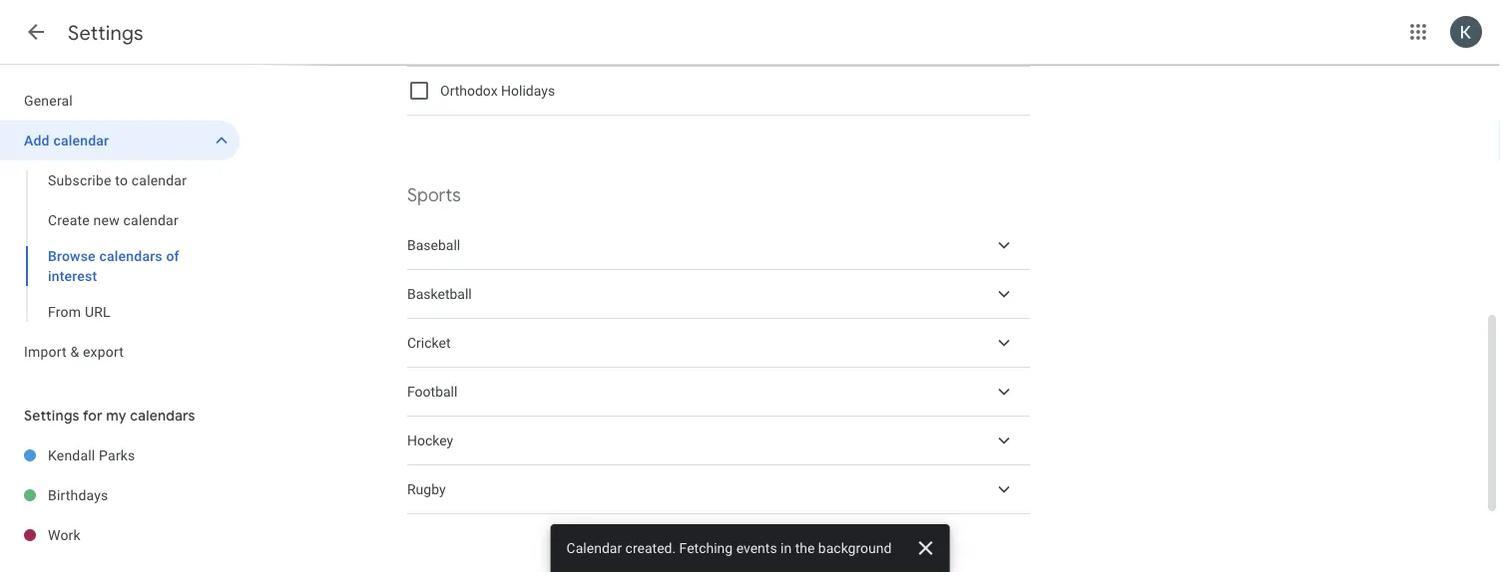 Task type: vqa. For each thing, say whether or not it's contained in the screenshot.
Birthdays
yes



Task type: locate. For each thing, give the bounding box(es) containing it.
the
[[795, 541, 815, 557]]

kendall
[[48, 448, 95, 464]]

from
[[48, 304, 81, 320]]

tree item
[[407, 18, 1030, 67]]

browse calendars of interest
[[48, 248, 179, 285]]

fetching
[[679, 541, 733, 557]]

0 vertical spatial calendar
[[53, 132, 109, 149]]

1 vertical spatial calendar
[[132, 172, 187, 189]]

to
[[115, 172, 128, 189]]

add
[[24, 132, 50, 149]]

1 vertical spatial settings
[[24, 407, 80, 425]]

calendar right to
[[132, 172, 187, 189]]

settings for settings for my calendars
[[24, 407, 80, 425]]

calendar inside tree item
[[53, 132, 109, 149]]

rugby
[[407, 482, 446, 498]]

calendar up "subscribe"
[[53, 132, 109, 149]]

birthdays
[[48, 488, 108, 504]]

subscribe
[[48, 172, 111, 189]]

calendar up of
[[123, 212, 179, 229]]

subscribe to calendar
[[48, 172, 187, 189]]

create new calendar
[[48, 212, 179, 229]]

0 vertical spatial calendars
[[99, 248, 162, 265]]

group containing subscribe to calendar
[[0, 161, 240, 332]]

work
[[48, 528, 81, 544]]

calendars right the my
[[130, 407, 195, 425]]

browse
[[48, 248, 96, 265]]

calendars
[[99, 248, 162, 265], [130, 407, 195, 425]]

from url
[[48, 304, 111, 320]]

settings left for
[[24, 407, 80, 425]]

in
[[781, 541, 792, 557]]

settings right go back image
[[68, 20, 143, 45]]

calendars inside browse calendars of interest
[[99, 248, 162, 265]]

settings heading
[[68, 20, 143, 45]]

add calendar tree item
[[0, 121, 240, 161]]

calendar for subscribe to calendar
[[132, 172, 187, 189]]

calendar
[[53, 132, 109, 149], [132, 172, 187, 189], [123, 212, 179, 229]]

general
[[24, 92, 73, 109]]

2 vertical spatial calendar
[[123, 212, 179, 229]]

settings for my calendars tree
[[0, 436, 240, 556]]

calendars down "create new calendar"
[[99, 248, 162, 265]]

orthodox holidays
[[440, 83, 555, 99]]

import
[[24, 344, 67, 360]]

0 vertical spatial settings
[[68, 20, 143, 45]]

group
[[0, 161, 240, 332]]

football
[[407, 384, 458, 401]]

settings
[[68, 20, 143, 45], [24, 407, 80, 425]]

cricket tree item
[[407, 319, 1030, 368]]

&
[[70, 344, 79, 360]]

export
[[83, 344, 124, 360]]

settings for settings
[[68, 20, 143, 45]]

holidays
[[501, 83, 555, 99]]

tree
[[0, 81, 240, 372]]



Task type: describe. For each thing, give the bounding box(es) containing it.
football tree item
[[407, 368, 1030, 417]]

baseball
[[407, 237, 460, 254]]

birthdays link
[[48, 476, 240, 516]]

background
[[818, 541, 892, 557]]

create
[[48, 212, 90, 229]]

add calendar
[[24, 132, 109, 149]]

go back image
[[24, 20, 48, 44]]

hockey
[[407, 433, 453, 449]]

birthdays tree item
[[0, 476, 240, 516]]

basketball
[[407, 286, 472, 303]]

calendar
[[567, 541, 622, 557]]

events
[[736, 541, 777, 557]]

basketball tree item
[[407, 271, 1030, 319]]

rugby tree item
[[407, 466, 1030, 515]]

sports
[[407, 184, 461, 207]]

for
[[83, 407, 103, 425]]

tree containing general
[[0, 81, 240, 372]]

baseball tree item
[[407, 222, 1030, 271]]

calendar for create new calendar
[[123, 212, 179, 229]]

new
[[93, 212, 120, 229]]

cricket
[[407, 335, 451, 352]]

interest
[[48, 268, 97, 285]]

work tree item
[[0, 516, 240, 556]]

orthodox
[[440, 83, 498, 99]]

of
[[166, 248, 179, 265]]

settings for my calendars
[[24, 407, 195, 425]]

created.
[[625, 541, 676, 557]]

url
[[85, 304, 111, 320]]

kendall parks tree item
[[0, 436, 240, 476]]

hockey tree item
[[407, 417, 1030, 466]]

parks
[[99, 448, 135, 464]]

1 vertical spatial calendars
[[130, 407, 195, 425]]

my
[[106, 407, 127, 425]]

import & export
[[24, 344, 124, 360]]

calendar created. fetching events in the background
[[567, 541, 892, 557]]

work link
[[48, 516, 240, 556]]

kendall parks
[[48, 448, 135, 464]]



